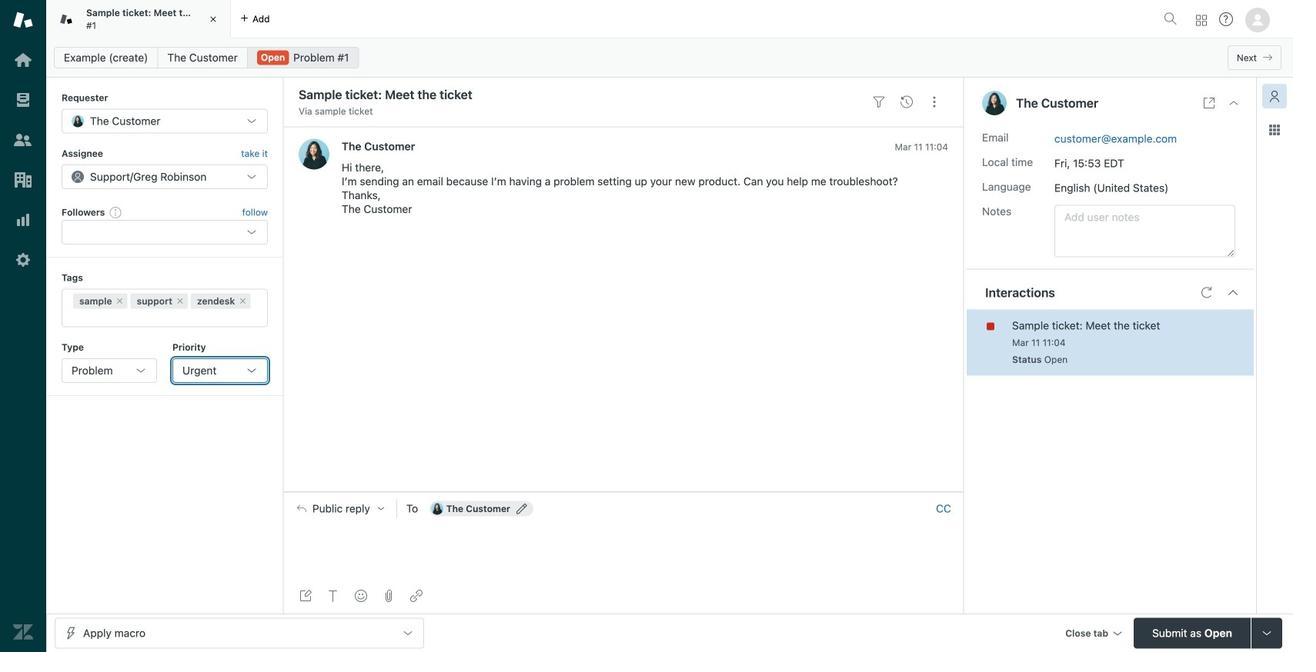 Task type: vqa. For each thing, say whether or not it's contained in the screenshot.
Mar 11 11:04 text field
yes



Task type: locate. For each thing, give the bounding box(es) containing it.
customer context image
[[1269, 90, 1281, 102]]

zendesk support image
[[13, 10, 33, 30]]

1 horizontal spatial remove image
[[176, 297, 185, 306]]

view more details image
[[1203, 97, 1216, 109]]

close image
[[206, 12, 221, 27]]

customer@example.com image
[[431, 503, 443, 516]]

0 horizontal spatial remove image
[[115, 297, 124, 306]]

organizations image
[[13, 170, 33, 190]]

insert emojis image
[[355, 591, 367, 603]]

draft mode image
[[300, 591, 312, 603]]

remove image
[[115, 297, 124, 306], [176, 297, 185, 306]]

tab
[[46, 0, 231, 38]]

main element
[[0, 0, 46, 653]]

user image
[[983, 91, 1007, 115]]

apps image
[[1269, 124, 1281, 136]]

Add user notes text field
[[1055, 205, 1236, 258]]



Task type: describe. For each thing, give the bounding box(es) containing it.
info on adding followers image
[[110, 206, 122, 219]]

admin image
[[13, 250, 33, 270]]

get started image
[[13, 50, 33, 70]]

hide composer image
[[618, 486, 630, 499]]

zendesk products image
[[1197, 15, 1207, 26]]

edit user image
[[517, 504, 527, 515]]

1 remove image from the left
[[115, 297, 124, 306]]

2 remove image from the left
[[176, 297, 185, 306]]

remove image
[[238, 297, 247, 306]]

zendesk image
[[13, 623, 33, 643]]

Mar 11 11:04 text field
[[895, 142, 949, 152]]

add link (cmd k) image
[[410, 591, 423, 603]]

add attachment image
[[383, 591, 395, 603]]

reporting image
[[13, 210, 33, 230]]

tabs tab list
[[46, 0, 1158, 38]]

format text image
[[327, 591, 340, 603]]

Subject field
[[296, 85, 862, 104]]

close image
[[1228, 97, 1240, 109]]

customers image
[[13, 130, 33, 150]]

avatar image
[[299, 139, 330, 170]]

views image
[[13, 90, 33, 110]]

get help image
[[1220, 12, 1234, 26]]

secondary element
[[46, 42, 1294, 73]]

Mar 11 11:04 text field
[[1013, 338, 1066, 348]]

ticket actions image
[[929, 96, 941, 108]]

events image
[[901, 96, 913, 108]]

filter image
[[873, 96, 885, 108]]



